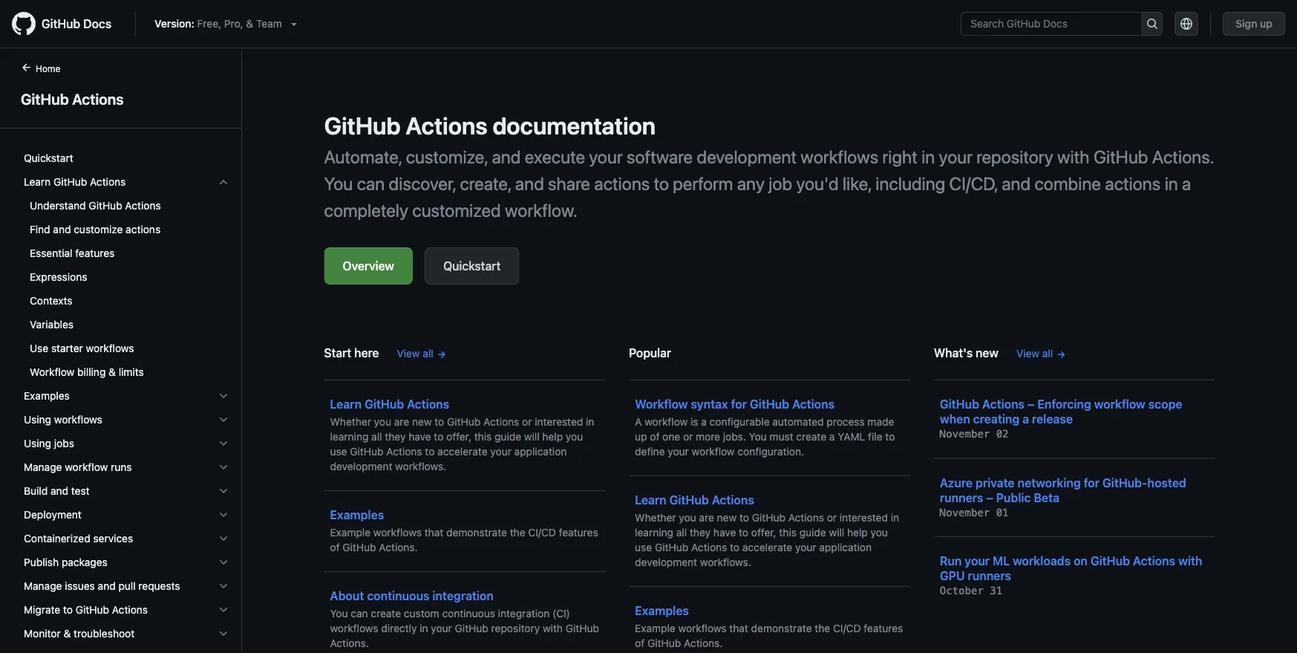 Task type: describe. For each thing, give the bounding box(es) containing it.
find and customize actions link
[[18, 218, 236, 241]]

sc 9kayk9 0 image for manage workflow runs
[[218, 461, 230, 473]]

and inside "dropdown button"
[[51, 485, 68, 497]]

november 02 element
[[940, 428, 1009, 440]]

completely
[[324, 200, 409, 221]]

sc 9kayk9 0 image for deployment
[[218, 509, 230, 521]]

use
[[30, 342, 48, 354]]

file
[[869, 431, 883, 443]]

publish
[[24, 556, 59, 568]]

contexts
[[30, 295, 73, 307]]

a inside github actions documentation automate, customize, and execute your software development workflows right in your repository with github actions. you can discover, create, and share actions to perform any job you'd like, including ci/cd, and combine actions in a completely customized workflow.
[[1183, 173, 1192, 194]]

workflows inside github actions documentation automate, customize, and execute your software development workflows right in your repository with github actions. you can discover, create, and share actions to perform any job you'd like, including ci/cd, and combine actions in a completely customized workflow.
[[801, 146, 879, 167]]

0 vertical spatial they
[[385, 431, 406, 443]]

documentation
[[493, 111, 656, 140]]

manage issues and pull requests button
[[18, 574, 236, 598]]

runs
[[111, 461, 132, 473]]

define
[[635, 445, 665, 458]]

view all link for what's new
[[1017, 346, 1067, 361]]

0 horizontal spatial will
[[524, 431, 540, 443]]

to inside workflow syntax for github actions a workflow is a configurable automated process made up of one or more jobs. you must create a yaml file to define your workflow configuration.
[[886, 431, 896, 443]]

find
[[30, 223, 50, 236]]

actions inside run your ml workloads on github actions with gpu runners october 31
[[1134, 554, 1176, 568]]

execute
[[525, 146, 585, 167]]

actions inside workflow syntax for github actions a workflow is a configurable automated process made up of one or more jobs. you must create a yaml file to define your workflow configuration.
[[793, 397, 835, 411]]

troubleshoot
[[74, 627, 135, 640]]

popular
[[629, 346, 672, 360]]

2 horizontal spatial examples
[[635, 604, 689, 618]]

azure private networking for github-hosted runners – public beta november 01
[[940, 475, 1187, 519]]

when
[[940, 412, 971, 426]]

0 vertical spatial ci/cd
[[529, 526, 556, 539]]

2 vertical spatial development
[[635, 556, 698, 568]]

sc 9kayk9 0 image for examples
[[218, 390, 230, 402]]

can inside github actions documentation automate, customize, and execute your software development workflows right in your repository with github actions. you can discover, create, and share actions to perform any job you'd like, including ci/cd, and combine actions in a completely customized workflow.
[[357, 173, 385, 194]]

docs
[[83, 17, 112, 31]]

up inside workflow syntax for github actions a workflow is a configurable automated process made up of one or more jobs. you must create a yaml file to define your workflow configuration.
[[635, 431, 648, 443]]

deployment button
[[18, 503, 236, 527]]

issues
[[65, 580, 95, 592]]

sign up link
[[1224, 12, 1286, 36]]

can inside about continuous integration you can create custom continuous integration (ci) workflows directly in your github repository with github actions.
[[351, 607, 368, 620]]

october
[[940, 585, 984, 597]]

use starter workflows
[[30, 342, 134, 354]]

view all link for start here
[[397, 346, 447, 361]]

1 horizontal spatial guide
[[800, 526, 827, 539]]

0 horizontal spatial help
[[543, 431, 563, 443]]

billing
[[77, 366, 106, 378]]

2 horizontal spatial actions
[[1106, 173, 1161, 194]]

github-hosted runners element
[[12, 646, 241, 653]]

sc 9kayk9 0 image for migrate to github actions
[[218, 604, 230, 616]]

0 horizontal spatial offer,
[[447, 431, 472, 443]]

0 horizontal spatial accelerate
[[438, 445, 488, 458]]

workflows inside dropdown button
[[54, 413, 102, 426]]

and right ci/cd,
[[1002, 173, 1031, 194]]

1 vertical spatial workflows.
[[701, 556, 752, 568]]

process
[[827, 416, 865, 428]]

with inside github actions documentation automate, customize, and execute your software development workflows right in your repository with github actions. you can discover, create, and share actions to perform any job you'd like, including ci/cd, and combine actions in a completely customized workflow.
[[1058, 146, 1090, 167]]

sc 9kayk9 0 image for manage issues and pull requests
[[218, 580, 230, 592]]

migrate to github actions button
[[18, 598, 236, 622]]

is
[[691, 416, 699, 428]]

release
[[1033, 412, 1074, 426]]

workloads
[[1013, 554, 1071, 568]]

2 vertical spatial learn
[[635, 493, 667, 507]]

31
[[991, 585, 1003, 597]]

your inside workflow syntax for github actions a workflow is a configurable automated process made up of one or more jobs. you must create a yaml file to define your workflow configuration.
[[668, 445, 689, 458]]

1 vertical spatial are
[[699, 512, 715, 524]]

1 horizontal spatial have
[[714, 526, 737, 539]]

examples inside examples dropdown button
[[24, 390, 70, 402]]

combine
[[1035, 173, 1102, 194]]

private
[[976, 475, 1015, 490]]

1 horizontal spatial interested
[[840, 512, 889, 524]]

to inside github actions documentation automate, customize, and execute your software development workflows right in your repository with github actions. you can discover, create, and share actions to perform any job you'd like, including ci/cd, and combine actions in a completely customized workflow.
[[654, 173, 669, 194]]

0 horizontal spatial that
[[425, 526, 444, 539]]

1 vertical spatial offer,
[[752, 526, 777, 539]]

2 vertical spatial of
[[635, 637, 645, 649]]

02
[[997, 428, 1009, 440]]

0 vertical spatial learn github actions whether you are new to github actions or interested in learning all they have to offer, this guide will help you use github actions to accelerate your application development workflows.
[[330, 397, 595, 473]]

pull
[[118, 580, 136, 592]]

1 vertical spatial this
[[780, 526, 797, 539]]

using for using workflows
[[24, 413, 51, 426]]

1 vertical spatial accelerate
[[743, 541, 793, 554]]

1 vertical spatial example
[[635, 622, 676, 634]]

manage issues and pull requests
[[24, 580, 180, 592]]

pro,
[[224, 17, 243, 30]]

0 horizontal spatial continuous
[[367, 589, 430, 603]]

workflow syntax for github actions a workflow is a configurable automated process made up of one or more jobs. you must create a yaml file to define your workflow configuration.
[[635, 397, 896, 458]]

github docs
[[42, 17, 112, 31]]

actions inside github actions documentation automate, customize, and execute your software development workflows right in your repository with github actions. you can discover, create, and share actions to perform any job you'd like, including ci/cd, and combine actions in a completely customized workflow.
[[406, 111, 488, 140]]

sign up
[[1236, 17, 1273, 30]]

1 horizontal spatial that
[[730, 622, 749, 634]]

build and test button
[[18, 479, 236, 503]]

hosted
[[1148, 475, 1187, 490]]

with inside about continuous integration you can create custom continuous integration (ci) workflows directly in your github repository with github actions.
[[543, 622, 563, 634]]

0 horizontal spatial interested
[[535, 416, 583, 428]]

sc 9kayk9 0 image for learn github actions
[[218, 176, 230, 188]]

sc 9kayk9 0 image for build and test
[[218, 485, 230, 497]]

0 horizontal spatial workflows.
[[395, 460, 447, 473]]

understand github actions link
[[18, 194, 236, 218]]

scope
[[1149, 397, 1183, 411]]

1 vertical spatial demonstrate
[[752, 622, 813, 634]]

view all for start here
[[397, 347, 434, 360]]

to inside migrate to github actions dropdown button
[[63, 604, 73, 616]]

1 vertical spatial quickstart
[[444, 259, 501, 273]]

containerized services
[[24, 532, 133, 545]]

0 vertical spatial whether
[[330, 416, 371, 428]]

sc 9kayk9 0 image for monitor & troubleshoot
[[218, 628, 230, 640]]

1 vertical spatial continuous
[[442, 607, 495, 620]]

0 horizontal spatial application
[[515, 445, 567, 458]]

perform
[[673, 173, 734, 194]]

workflow for syntax
[[635, 397, 688, 411]]

workflow up one
[[645, 416, 688, 428]]

your inside run your ml workloads on github actions with gpu runners october 31
[[965, 554, 990, 568]]

1 horizontal spatial actions
[[595, 173, 650, 194]]

jobs
[[54, 437, 74, 449]]

github actions – enforcing workflow scope when creating a release november 02
[[940, 397, 1183, 440]]

migrate to github actions
[[24, 604, 148, 616]]

workflow billing & limits link
[[18, 360, 236, 384]]

0 horizontal spatial have
[[409, 431, 431, 443]]

automated
[[773, 416, 824, 428]]

monitor & troubleshoot
[[24, 627, 135, 640]]

sign
[[1236, 17, 1258, 30]]

1 horizontal spatial new
[[717, 512, 737, 524]]

0 horizontal spatial demonstrate
[[447, 526, 507, 539]]

version: free, pro, & team
[[155, 17, 282, 30]]

1 vertical spatial development
[[330, 460, 393, 473]]

start
[[324, 346, 352, 360]]

github actions
[[21, 90, 124, 107]]

version:
[[155, 17, 195, 30]]

understand
[[30, 199, 86, 212]]

job
[[769, 173, 793, 194]]

1 horizontal spatial learning
[[635, 526, 674, 539]]

and up workflow.
[[515, 173, 544, 194]]

deployment
[[24, 509, 82, 521]]

learn inside dropdown button
[[24, 176, 51, 188]]

monitor
[[24, 627, 61, 640]]

services
[[93, 532, 133, 545]]

0 horizontal spatial example
[[330, 526, 371, 539]]

with inside run your ml workloads on github actions with gpu runners october 31
[[1179, 554, 1203, 568]]

runners inside azure private networking for github-hosted runners – public beta november 01
[[940, 490, 984, 504]]

expressions
[[30, 271, 87, 283]]

monitor & troubleshoot button
[[18, 622, 236, 646]]

gpu
[[940, 569, 966, 583]]

0 vertical spatial this
[[475, 431, 492, 443]]

examples button
[[18, 384, 236, 408]]

1 vertical spatial quickstart link
[[425, 247, 520, 285]]

development inside github actions documentation automate, customize, and execute your software development workflows right in your repository with github actions. you can discover, create, and share actions to perform any job you'd like, including ci/cd, and combine actions in a completely customized workflow.
[[697, 146, 797, 167]]

github inside workflow syntax for github actions a workflow is a configurable automated process made up of one or more jobs. you must create a yaml file to define your workflow configuration.
[[750, 397, 790, 411]]

enforcing
[[1038, 397, 1092, 411]]

0 vertical spatial learning
[[330, 431, 369, 443]]

1 horizontal spatial application
[[820, 541, 872, 554]]

november for when
[[940, 428, 991, 440]]

you inside github actions documentation automate, customize, and execute your software development workflows right in your repository with github actions. you can discover, create, and share actions to perform any job you'd like, including ci/cd, and combine actions in a completely customized workflow.
[[324, 173, 353, 194]]

configurable
[[710, 416, 770, 428]]

1 horizontal spatial use
[[635, 541, 652, 554]]

– inside azure private networking for github-hosted runners – public beta november 01
[[987, 490, 994, 504]]

1 horizontal spatial help
[[848, 526, 868, 539]]

(ci)
[[553, 607, 571, 620]]

create inside workflow syntax for github actions a workflow is a configurable automated process made up of one or more jobs. you must create a yaml file to define your workflow configuration.
[[797, 431, 827, 443]]

ci/cd,
[[950, 173, 998, 194]]

publish packages
[[24, 556, 108, 568]]

build and test
[[24, 485, 90, 497]]

and inside dropdown button
[[98, 580, 116, 592]]

variables link
[[18, 313, 236, 337]]

1 vertical spatial examples example workflows that demonstrate the ci/cd features of github actions.
[[635, 604, 904, 649]]

home link
[[15, 62, 84, 77]]

workflow billing & limits
[[30, 366, 144, 378]]

about continuous integration you can create custom continuous integration (ci) workflows directly in your github repository with github actions.
[[330, 589, 600, 649]]

contexts link
[[18, 289, 236, 313]]

0 horizontal spatial examples example workflows that demonstrate the ci/cd features of github actions.
[[330, 508, 599, 554]]

requests
[[139, 580, 180, 592]]

one
[[663, 431, 681, 443]]

view all for what's new
[[1017, 347, 1054, 360]]

1 horizontal spatial learn
[[330, 397, 362, 411]]

0 horizontal spatial actions
[[126, 223, 161, 236]]

actions. inside github actions documentation automate, customize, and execute your software development workflows right in your repository with github actions. you can discover, create, and share actions to perform any job you'd like, including ci/cd, and combine actions in a completely customized workflow.
[[1153, 146, 1214, 167]]

Search GitHub Docs search field
[[962, 13, 1142, 35]]

using workflows
[[24, 413, 102, 426]]

2 horizontal spatial or
[[828, 512, 837, 524]]



Task type: locate. For each thing, give the bounding box(es) containing it.
variables
[[30, 318, 74, 331]]

0 horizontal spatial or
[[522, 416, 532, 428]]

2 view from the left
[[1017, 347, 1040, 360]]

quickstart link down customized
[[425, 247, 520, 285]]

0 horizontal spatial for
[[732, 397, 747, 411]]

1 vertical spatial that
[[730, 622, 749, 634]]

0 vertical spatial examples
[[24, 390, 70, 402]]

2 horizontal spatial features
[[864, 622, 904, 634]]

1 horizontal spatial repository
[[977, 146, 1054, 167]]

workflow left scope
[[1095, 397, 1146, 411]]

1 vertical spatial help
[[848, 526, 868, 539]]

2 vertical spatial features
[[864, 622, 904, 634]]

workflow for billing
[[30, 366, 75, 378]]

0 horizontal spatial view
[[397, 347, 420, 360]]

sc 9kayk9 0 image inside 'using workflows' dropdown button
[[218, 414, 230, 426]]

– down the private
[[987, 490, 994, 504]]

whether down start here
[[330, 416, 371, 428]]

november 01 element
[[940, 506, 1009, 519]]

quickstart up learn github actions
[[24, 152, 73, 164]]

4 sc 9kayk9 0 image from the top
[[218, 509, 230, 521]]

1 vertical spatial ci/cd
[[834, 622, 861, 634]]

github actions element
[[0, 60, 242, 653]]

–
[[1028, 397, 1035, 411], [987, 490, 994, 504]]

team
[[256, 17, 282, 30]]

november
[[940, 428, 991, 440], [940, 506, 991, 519]]

custom
[[404, 607, 440, 620]]

2 horizontal spatial with
[[1179, 554, 1203, 568]]

quickstart inside github actions element
[[24, 152, 73, 164]]

guide
[[495, 431, 522, 443], [800, 526, 827, 539]]

1 vertical spatial guide
[[800, 526, 827, 539]]

november for runners
[[940, 506, 991, 519]]

0 vertical spatial learn
[[24, 176, 51, 188]]

1 view all from the left
[[397, 347, 434, 360]]

view all
[[397, 347, 434, 360], [1017, 347, 1054, 360]]

what's
[[935, 346, 973, 360]]

find and customize actions
[[30, 223, 161, 236]]

actions
[[595, 173, 650, 194], [1106, 173, 1161, 194], [126, 223, 161, 236]]

public
[[997, 490, 1032, 504]]

0 vertical spatial will
[[524, 431, 540, 443]]

1 vertical spatial or
[[684, 431, 693, 443]]

actions. inside about continuous integration you can create custom continuous integration (ci) workflows directly in your github repository with github actions.
[[330, 637, 369, 649]]

manage
[[24, 461, 62, 473], [24, 580, 62, 592]]

1 vertical spatial manage
[[24, 580, 62, 592]]

actions right combine
[[1106, 173, 1161, 194]]

&
[[246, 17, 254, 30], [109, 366, 116, 378], [63, 627, 71, 640]]

0 vertical spatial create
[[797, 431, 827, 443]]

integration
[[433, 589, 494, 603], [498, 607, 550, 620]]

workflow down more
[[692, 445, 735, 458]]

a
[[635, 416, 642, 428]]

actions down understand github actions link
[[126, 223, 161, 236]]

0 horizontal spatial learn github actions whether you are new to github actions or interested in learning all they have to offer, this guide will help you use github actions to accelerate your application development workflows.
[[330, 397, 595, 473]]

migrate
[[24, 604, 60, 616]]

sc 9kayk9 0 image inside publish packages dropdown button
[[218, 556, 230, 568]]

start here
[[324, 346, 379, 360]]

1 horizontal spatial example
[[635, 622, 676, 634]]

1 horizontal spatial &
[[109, 366, 116, 378]]

learn github actions
[[24, 176, 126, 188]]

repository
[[977, 146, 1054, 167], [492, 622, 540, 634]]

customized
[[413, 200, 501, 221]]

sc 9kayk9 0 image for containerized services
[[218, 533, 230, 545]]

6 sc 9kayk9 0 image from the top
[[218, 556, 230, 568]]

must
[[770, 431, 794, 443]]

repository inside about continuous integration you can create custom continuous integration (ci) workflows directly in your github repository with github actions.
[[492, 622, 540, 634]]

1 horizontal spatial continuous
[[442, 607, 495, 620]]

yaml
[[838, 431, 866, 443]]

triangle down image
[[288, 18, 300, 30]]

0 vertical spatial the
[[510, 526, 526, 539]]

view for what's new
[[1017, 347, 1040, 360]]

workflow inside dropdown button
[[65, 461, 108, 473]]

essential features link
[[18, 241, 236, 265]]

create up "directly"
[[371, 607, 401, 620]]

up right sign
[[1261, 17, 1273, 30]]

overview link
[[324, 247, 413, 285]]

manage workflow runs
[[24, 461, 132, 473]]

in inside about continuous integration you can create custom continuous integration (ci) workflows directly in your github repository with github actions.
[[420, 622, 428, 634]]

0 horizontal spatial are
[[394, 416, 410, 428]]

november down when
[[940, 428, 991, 440]]

sc 9kayk9 0 image for using jobs
[[218, 438, 230, 449]]

1 vertical spatial november
[[940, 506, 991, 519]]

integration up custom at the bottom left of the page
[[433, 589, 494, 603]]

made
[[868, 416, 895, 428]]

workflows
[[801, 146, 879, 167], [86, 342, 134, 354], [54, 413, 102, 426], [374, 526, 422, 539], [330, 622, 379, 634], [679, 622, 727, 634]]

learn down the define
[[635, 493, 667, 507]]

october 31 element
[[940, 585, 1003, 597]]

1 horizontal spatial ci/cd
[[834, 622, 861, 634]]

containerized services button
[[18, 527, 236, 551]]

and left test
[[51, 485, 68, 497]]

using jobs button
[[18, 432, 236, 455]]

help
[[543, 431, 563, 443], [848, 526, 868, 539]]

offer,
[[447, 431, 472, 443], [752, 526, 777, 539]]

0 horizontal spatial the
[[510, 526, 526, 539]]

actions inside github actions – enforcing workflow scope when creating a release november 02
[[983, 397, 1025, 411]]

workflow down use
[[30, 366, 75, 378]]

1 horizontal spatial view all
[[1017, 347, 1054, 360]]

or inside workflow syntax for github actions a workflow is a configurable automated process made up of one or more jobs. you must create a yaml file to define your workflow configuration.
[[684, 431, 693, 443]]

understand github actions
[[30, 199, 161, 212]]

github inside run your ml workloads on github actions with gpu runners october 31
[[1091, 554, 1131, 568]]

select language: current language is english image
[[1181, 18, 1193, 30]]

1 vertical spatial application
[[820, 541, 872, 554]]

view
[[397, 347, 420, 360], [1017, 347, 1040, 360]]

sc 9kayk9 0 image inside migrate to github actions dropdown button
[[218, 604, 230, 616]]

run your ml workloads on github actions with gpu runners october 31
[[940, 554, 1203, 597]]

2 horizontal spatial of
[[650, 431, 660, 443]]

0 horizontal spatial ci/cd
[[529, 526, 556, 539]]

3 sc 9kayk9 0 image from the top
[[218, 485, 230, 497]]

essential
[[30, 247, 72, 259]]

sc 9kayk9 0 image inside containerized services dropdown button
[[218, 533, 230, 545]]

learn github actions element
[[12, 170, 241, 384], [12, 194, 241, 384]]

learn
[[24, 176, 51, 188], [330, 397, 362, 411], [635, 493, 667, 507]]

0 horizontal spatial learn
[[24, 176, 51, 188]]

customize,
[[406, 146, 488, 167]]

create inside about continuous integration you can create custom continuous integration (ci) workflows directly in your github repository with github actions.
[[371, 607, 401, 620]]

0 vertical spatial have
[[409, 431, 431, 443]]

view all link up enforcing at bottom right
[[1017, 346, 1067, 361]]

you down about
[[330, 607, 348, 620]]

2 sc 9kayk9 0 image from the top
[[218, 414, 230, 426]]

& left limits
[[109, 366, 116, 378]]

2 view all from the left
[[1017, 347, 1054, 360]]

1 view all link from the left
[[397, 346, 447, 361]]

november down azure
[[940, 506, 991, 519]]

1 vertical spatial the
[[815, 622, 831, 634]]

0 horizontal spatial they
[[385, 431, 406, 443]]

0 horizontal spatial quickstart link
[[18, 146, 236, 170]]

1 horizontal spatial view
[[1017, 347, 1040, 360]]

learn up understand
[[24, 176, 51, 188]]

repository inside github actions documentation automate, customize, and execute your software development workflows right in your repository with github actions. you can discover, create, and share actions to perform any job you'd like, including ci/cd, and combine actions in a completely customized workflow.
[[977, 146, 1054, 167]]

2 learn github actions element from the top
[[12, 194, 241, 384]]

1 horizontal spatial with
[[1058, 146, 1090, 167]]

1 vertical spatial will
[[830, 526, 845, 539]]

a inside github actions – enforcing workflow scope when creating a release november 02
[[1023, 412, 1030, 426]]

view all link
[[397, 346, 447, 361], [1017, 346, 1067, 361]]

examples example workflows that demonstrate the ci/cd features of github actions.
[[330, 508, 599, 554], [635, 604, 904, 649]]

& right pro,
[[246, 17, 254, 30]]

1 vertical spatial they
[[690, 526, 711, 539]]

2 vertical spatial new
[[717, 512, 737, 524]]

your inside about continuous integration you can create custom continuous integration (ci) workflows directly in your github repository with github actions.
[[431, 622, 452, 634]]

on
[[1074, 554, 1088, 568]]

november inside github actions – enforcing workflow scope when creating a release november 02
[[940, 428, 991, 440]]

1 view from the left
[[397, 347, 420, 360]]

0 vertical spatial features
[[75, 247, 115, 259]]

right
[[883, 146, 918, 167]]

& inside workflow billing & limits 'link'
[[109, 366, 116, 378]]

the
[[510, 526, 526, 539], [815, 622, 831, 634]]

0 vertical spatial example
[[330, 526, 371, 539]]

1 vertical spatial interested
[[840, 512, 889, 524]]

2 vertical spatial you
[[330, 607, 348, 620]]

workflow inside 'link'
[[30, 366, 75, 378]]

this
[[475, 431, 492, 443], [780, 526, 797, 539]]

workflows inside about continuous integration you can create custom continuous integration (ci) workflows directly in your github repository with github actions.
[[330, 622, 379, 634]]

you inside about continuous integration you can create custom continuous integration (ci) workflows directly in your github repository with github actions.
[[330, 607, 348, 620]]

workflows.
[[395, 460, 447, 473], [701, 556, 752, 568]]

4 sc 9kayk9 0 image from the top
[[218, 604, 230, 616]]

using up using jobs
[[24, 413, 51, 426]]

continuous up custom at the bottom left of the page
[[367, 589, 430, 603]]

github-
[[1103, 475, 1148, 490]]

sc 9kayk9 0 image
[[218, 390, 230, 402], [218, 414, 230, 426], [218, 485, 230, 497], [218, 604, 230, 616]]

actions down software
[[595, 173, 650, 194]]

github inside github actions – enforcing workflow scope when creating a release november 02
[[940, 397, 980, 411]]

1 learn github actions element from the top
[[12, 170, 241, 384]]

and right find
[[53, 223, 71, 236]]

workflow.
[[505, 200, 578, 221]]

whether down the define
[[635, 512, 677, 524]]

0 vertical spatial quickstart link
[[18, 146, 236, 170]]

learn github actions element containing understand github actions
[[12, 194, 241, 384]]

0 vertical spatial for
[[732, 397, 747, 411]]

ml
[[993, 554, 1010, 568]]

configuration.
[[738, 445, 805, 458]]

search image
[[1147, 18, 1159, 30]]

can down about
[[351, 607, 368, 620]]

1 horizontal spatial integration
[[498, 607, 550, 620]]

0 vertical spatial new
[[976, 346, 999, 360]]

and up create,
[[492, 146, 521, 167]]

features inside github actions element
[[75, 247, 115, 259]]

view all up enforcing at bottom right
[[1017, 347, 1054, 360]]

0 vertical spatial offer,
[[447, 431, 472, 443]]

5 sc 9kayk9 0 image from the top
[[218, 533, 230, 545]]

manage up "migrate"
[[24, 580, 62, 592]]

you up configuration.
[[749, 431, 767, 443]]

sc 9kayk9 0 image inside manage workflow runs dropdown button
[[218, 461, 230, 473]]

a
[[1183, 173, 1192, 194], [1023, 412, 1030, 426], [702, 416, 707, 428], [830, 431, 835, 443]]

continuous right custom at the bottom left of the page
[[442, 607, 495, 620]]

of inside workflow syntax for github actions a workflow is a configurable automated process made up of one or more jobs. you must create a yaml file to define your workflow configuration.
[[650, 431, 660, 443]]

2 sc 9kayk9 0 image from the top
[[218, 438, 230, 449]]

7 sc 9kayk9 0 image from the top
[[218, 580, 230, 592]]

containerized
[[24, 532, 90, 545]]

1 horizontal spatial whether
[[635, 512, 677, 524]]

learn github actions element containing learn github actions
[[12, 170, 241, 384]]

– inside github actions – enforcing workflow scope when creating a release november 02
[[1028, 397, 1035, 411]]

runners up the "31"
[[968, 569, 1012, 583]]

runners
[[940, 490, 984, 504], [968, 569, 1012, 583]]

0 horizontal spatial quickstart
[[24, 152, 73, 164]]

publish packages button
[[18, 551, 236, 574]]

view right here
[[397, 347, 420, 360]]

1 vertical spatial examples
[[330, 508, 384, 522]]

manage down using jobs
[[24, 461, 62, 473]]

github actions link
[[18, 88, 224, 110]]

application
[[515, 445, 567, 458], [820, 541, 872, 554]]

0 vertical spatial workflow
[[30, 366, 75, 378]]

like,
[[843, 173, 872, 194]]

creating
[[974, 412, 1020, 426]]

for up configurable
[[732, 397, 747, 411]]

discover,
[[389, 173, 456, 194]]

1 manage from the top
[[24, 461, 62, 473]]

0 horizontal spatial this
[[475, 431, 492, 443]]

jobs.
[[724, 431, 747, 443]]

customize
[[74, 223, 123, 236]]

quickstart link up understand github actions link
[[18, 146, 236, 170]]

1 horizontal spatial examples
[[330, 508, 384, 522]]

and left pull
[[98, 580, 116, 592]]

manage for manage issues and pull requests
[[24, 580, 62, 592]]

november inside azure private networking for github-hosted runners – public beta november 01
[[940, 506, 991, 519]]

runners down azure
[[940, 490, 984, 504]]

manage workflow runs button
[[18, 455, 236, 479]]

overview
[[343, 259, 395, 273]]

0 vertical spatial that
[[425, 526, 444, 539]]

sc 9kayk9 0 image inside manage issues and pull requests dropdown button
[[218, 580, 230, 592]]

quickstart down customized
[[444, 259, 501, 273]]

0 horizontal spatial guide
[[495, 431, 522, 443]]

2 horizontal spatial &
[[246, 17, 254, 30]]

0 horizontal spatial features
[[75, 247, 115, 259]]

azure
[[940, 475, 973, 490]]

0 vertical spatial using
[[24, 413, 51, 426]]

view all link right here
[[397, 346, 447, 361]]

sc 9kayk9 0 image inside examples dropdown button
[[218, 390, 230, 402]]

sc 9kayk9 0 image inside using jobs dropdown button
[[218, 438, 230, 449]]

you
[[324, 173, 353, 194], [749, 431, 767, 443], [330, 607, 348, 620]]

integration left the (ci)
[[498, 607, 550, 620]]

workflow up test
[[65, 461, 108, 473]]

0 vertical spatial continuous
[[367, 589, 430, 603]]

1 sc 9kayk9 0 image from the top
[[218, 390, 230, 402]]

& inside monitor & troubleshoot dropdown button
[[63, 627, 71, 640]]

for inside azure private networking for github-hosted runners – public beta november 01
[[1084, 475, 1100, 490]]

2 november from the top
[[940, 506, 991, 519]]

for left the github-
[[1084, 475, 1100, 490]]

0 horizontal spatial of
[[330, 541, 340, 554]]

2 using from the top
[[24, 437, 51, 449]]

0 vertical spatial repository
[[977, 146, 1054, 167]]

0 vertical spatial integration
[[433, 589, 494, 603]]

for inside workflow syntax for github actions a workflow is a configurable automated process made up of one or more jobs. you must create a yaml file to define your workflow configuration.
[[732, 397, 747, 411]]

view all right here
[[397, 347, 434, 360]]

0 horizontal spatial workflow
[[30, 366, 75, 378]]

sc 9kayk9 0 image inside deployment dropdown button
[[218, 509, 230, 521]]

& right monitor
[[63, 627, 71, 640]]

learn down start here
[[330, 397, 362, 411]]

you down automate,
[[324, 173, 353, 194]]

continuous
[[367, 589, 430, 603], [442, 607, 495, 620]]

0 horizontal spatial up
[[635, 431, 648, 443]]

sc 9kayk9 0 image inside learn github actions dropdown button
[[218, 176, 230, 188]]

including
[[876, 173, 946, 194]]

1 sc 9kayk9 0 image from the top
[[218, 176, 230, 188]]

1 horizontal spatial features
[[559, 526, 599, 539]]

sc 9kayk9 0 image for using workflows
[[218, 414, 230, 426]]

sc 9kayk9 0 image inside monitor & troubleshoot dropdown button
[[218, 628, 230, 640]]

using for using jobs
[[24, 437, 51, 449]]

using
[[24, 413, 51, 426], [24, 437, 51, 449]]

use
[[330, 445, 347, 458], [635, 541, 652, 554]]

starter
[[51, 342, 83, 354]]

view right what's new
[[1017, 347, 1040, 360]]

2 manage from the top
[[24, 580, 62, 592]]

limits
[[119, 366, 144, 378]]

1 vertical spatial runners
[[968, 569, 1012, 583]]

can up completely
[[357, 173, 385, 194]]

0 horizontal spatial learning
[[330, 431, 369, 443]]

2 horizontal spatial new
[[976, 346, 999, 360]]

– up release
[[1028, 397, 1035, 411]]

1 vertical spatial whether
[[635, 512, 677, 524]]

None search field
[[962, 12, 1164, 36]]

0 horizontal spatial use
[[330, 445, 347, 458]]

up down a
[[635, 431, 648, 443]]

create,
[[460, 173, 512, 194]]

1 november from the top
[[940, 428, 991, 440]]

0 horizontal spatial new
[[412, 416, 432, 428]]

0 horizontal spatial whether
[[330, 416, 371, 428]]

1 horizontal spatial the
[[815, 622, 831, 634]]

workflow inside workflow syntax for github actions a workflow is a configurable automated process made up of one or more jobs. you must create a yaml file to define your workflow configuration.
[[635, 397, 688, 411]]

quickstart
[[24, 152, 73, 164], [444, 259, 501, 273]]

syntax
[[691, 397, 729, 411]]

1 horizontal spatial learn github actions whether you are new to github actions or interested in learning all they have to offer, this guide will help you use github actions to accelerate your application development workflows.
[[635, 493, 900, 568]]

8 sc 9kayk9 0 image from the top
[[218, 628, 230, 640]]

1 vertical spatial of
[[330, 541, 340, 554]]

1 vertical spatial can
[[351, 607, 368, 620]]

you inside workflow syntax for github actions a workflow is a configurable automated process made up of one or more jobs. you must create a yaml file to define your workflow configuration.
[[749, 431, 767, 443]]

0 vertical spatial guide
[[495, 431, 522, 443]]

using left jobs
[[24, 437, 51, 449]]

manage for manage workflow runs
[[24, 461, 62, 473]]

accelerate
[[438, 445, 488, 458], [743, 541, 793, 554]]

0 vertical spatial up
[[1261, 17, 1273, 30]]

sc 9kayk9 0 image for publish packages
[[218, 556, 230, 568]]

0 vertical spatial or
[[522, 416, 532, 428]]

1 using from the top
[[24, 413, 51, 426]]

github docs link
[[12, 12, 123, 36]]

automate,
[[324, 146, 402, 167]]

workflow inside github actions – enforcing workflow scope when creating a release november 02
[[1095, 397, 1146, 411]]

create down automated
[[797, 431, 827, 443]]

workflow up a
[[635, 397, 688, 411]]

runners inside run your ml workloads on github actions with gpu runners october 31
[[968, 569, 1012, 583]]

more
[[696, 431, 721, 443]]

1 vertical spatial create
[[371, 607, 401, 620]]

sc 9kayk9 0 image
[[218, 176, 230, 188], [218, 438, 230, 449], [218, 461, 230, 473], [218, 509, 230, 521], [218, 533, 230, 545], [218, 556, 230, 568], [218, 580, 230, 592], [218, 628, 230, 640]]

view for start here
[[397, 347, 420, 360]]

any
[[738, 173, 765, 194]]

sc 9kayk9 0 image inside build and test "dropdown button"
[[218, 485, 230, 497]]

using workflows button
[[18, 408, 236, 432]]

3 sc 9kayk9 0 image from the top
[[218, 461, 230, 473]]

2 view all link from the left
[[1017, 346, 1067, 361]]



Task type: vqa. For each thing, say whether or not it's contained in the screenshot.
'GitHub' inside 'If you don't know whether an organization uses GitHub Enterprise Cloud, ask an organization owner. For more information, see "'
no



